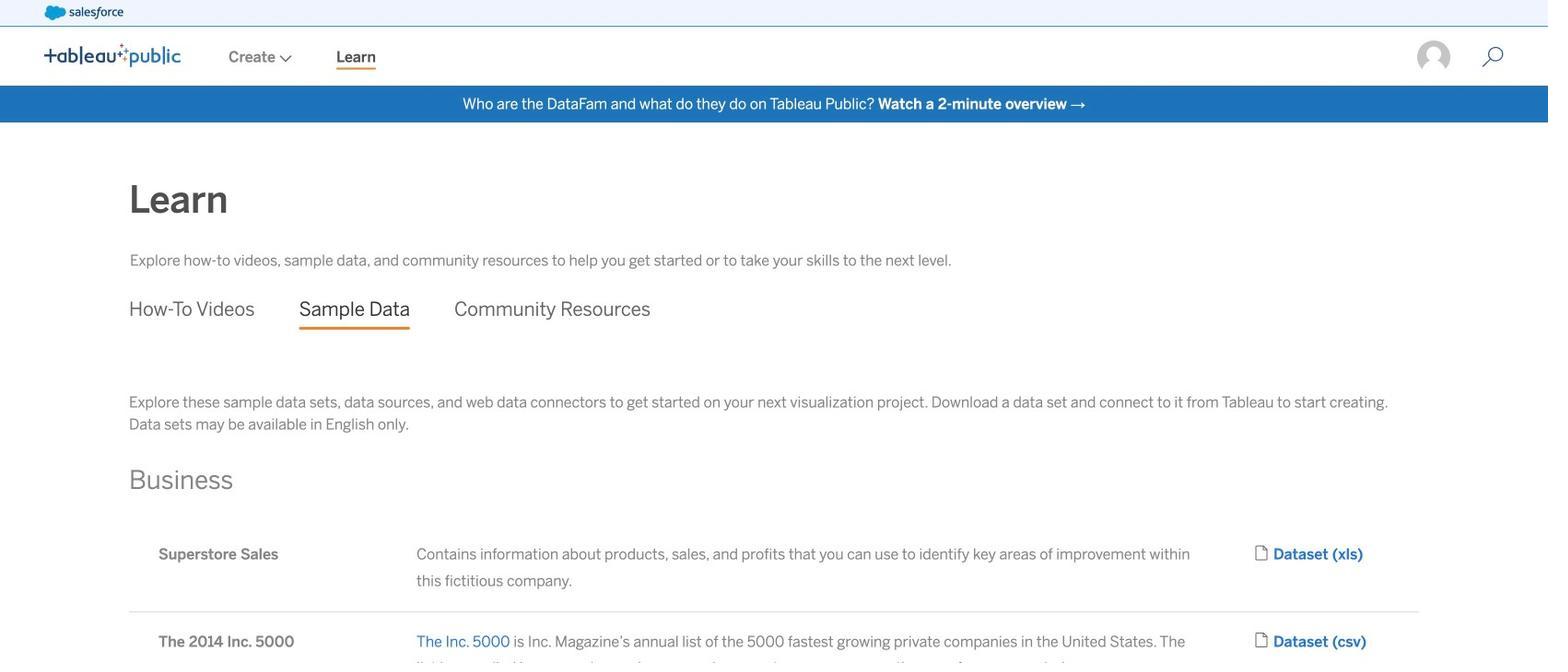 Task type: locate. For each thing, give the bounding box(es) containing it.
salesforce logo image
[[44, 6, 123, 20]]

logo image
[[44, 43, 181, 67]]

create image
[[276, 55, 292, 62]]



Task type: describe. For each thing, give the bounding box(es) containing it.
go to search image
[[1460, 46, 1526, 68]]

tara.schultz image
[[1416, 39, 1452, 76]]



Task type: vqa. For each thing, say whether or not it's contained in the screenshot.
create image
yes



